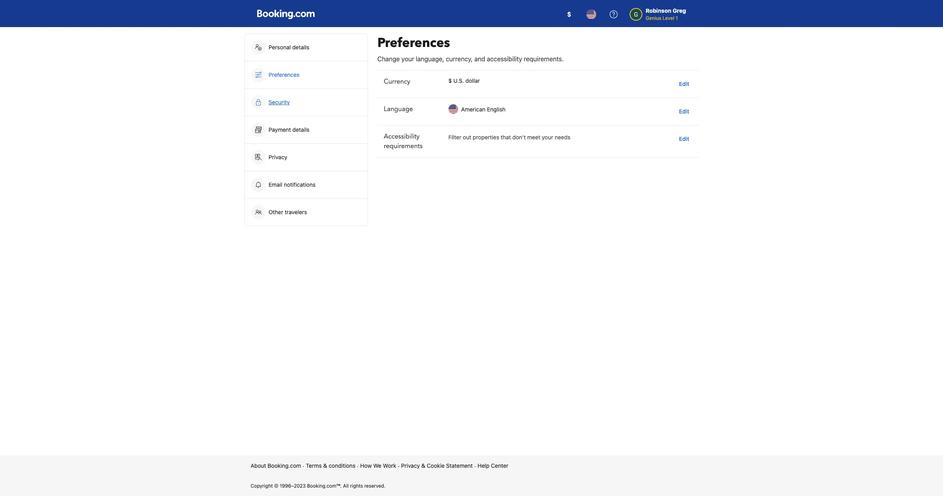 Task type: describe. For each thing, give the bounding box(es) containing it.
language
[[384, 105, 413, 114]]

privacy & cookie statement
[[401, 463, 473, 470]]

filter
[[448, 134, 461, 141]]

don't
[[512, 134, 526, 141]]

travelers
[[285, 209, 307, 216]]

help center link
[[478, 463, 508, 471]]

out
[[463, 134, 471, 141]]

details for payment details
[[292, 126, 309, 133]]

language,
[[416, 55, 444, 63]]

conditions
[[329, 463, 355, 470]]

$ u.s. dollar
[[448, 77, 480, 84]]

edit for accessibility requirements
[[679, 136, 689, 142]]

american english
[[461, 106, 506, 113]]

$ button
[[560, 5, 579, 24]]

about booking.com
[[251, 463, 301, 470]]

about booking.com link
[[251, 463, 301, 471]]

accessibility
[[487, 55, 522, 63]]

help center
[[478, 463, 508, 470]]

1 vertical spatial your
[[542, 134, 553, 141]]

robinson
[[646, 7, 671, 14]]

and
[[474, 55, 485, 63]]

terms & conditions link
[[306, 463, 355, 471]]

security link
[[245, 89, 367, 116]]

u.s.
[[453, 77, 464, 84]]

accessibility requirements
[[384, 132, 423, 151]]

robinson greg genius level 1
[[646, 7, 686, 21]]

english
[[487, 106, 506, 113]]

personal details link
[[245, 34, 367, 61]]

cookie
[[427, 463, 445, 470]]

notifications
[[284, 181, 316, 188]]

& for privacy
[[421, 463, 425, 470]]

1996–2023
[[280, 484, 306, 490]]

we
[[373, 463, 381, 470]]

how we work
[[360, 463, 396, 470]]

$ for $ u.s. dollar
[[448, 77, 452, 84]]

payment details link
[[245, 116, 367, 144]]

genius
[[646, 15, 661, 21]]

privacy for privacy
[[269, 154, 287, 161]]

how
[[360, 463, 372, 470]]

terms & conditions
[[306, 463, 355, 470]]

email
[[269, 181, 282, 188]]

how we work link
[[360, 463, 396, 471]]

filter out properties that don't meet your needs
[[448, 134, 570, 141]]

email notifications link
[[245, 171, 367, 199]]

$ for $
[[567, 11, 571, 18]]

©
[[274, 484, 278, 490]]

copyright
[[251, 484, 273, 490]]

american
[[461, 106, 485, 113]]

preferences for preferences change your language, currency, and accessibility requirements.
[[377, 34, 450, 52]]

currency
[[384, 77, 410, 86]]

dollar
[[465, 77, 480, 84]]



Task type: locate. For each thing, give the bounding box(es) containing it.
1 vertical spatial edit
[[679, 108, 689, 115]]

statement
[[446, 463, 473, 470]]

1 & from the left
[[323, 463, 327, 470]]

& for terms
[[323, 463, 327, 470]]

2 vertical spatial edit
[[679, 136, 689, 142]]

currency,
[[446, 55, 473, 63]]

booking.com
[[268, 463, 301, 470]]

privacy
[[269, 154, 287, 161], [401, 463, 420, 470]]

2 edit button from the top
[[676, 104, 692, 119]]

reserved.
[[364, 484, 386, 490]]

edit button for currency
[[676, 77, 692, 91]]

greg
[[673, 7, 686, 14]]

help
[[478, 463, 489, 470]]

accessibility
[[384, 132, 420, 141]]

1 vertical spatial preferences
[[269, 71, 299, 78]]

$
[[567, 11, 571, 18], [448, 77, 452, 84]]

other
[[269, 209, 283, 216]]

1 horizontal spatial $
[[567, 11, 571, 18]]

personal
[[269, 44, 291, 51]]

other travelers
[[269, 209, 307, 216]]

preferences up the "language,"
[[377, 34, 450, 52]]

0 vertical spatial privacy
[[269, 154, 287, 161]]

preferences
[[377, 34, 450, 52], [269, 71, 299, 78]]

rights
[[350, 484, 363, 490]]

1 horizontal spatial &
[[421, 463, 425, 470]]

your right change
[[401, 55, 414, 63]]

preferences inside the preferences change your language, currency, and accessibility requirements.
[[377, 34, 450, 52]]

details right payment
[[292, 126, 309, 133]]

0 horizontal spatial &
[[323, 463, 327, 470]]

0 horizontal spatial preferences
[[269, 71, 299, 78]]

$ inside button
[[567, 11, 571, 18]]

privacy & cookie statement link
[[401, 463, 473, 471]]

edit for currency
[[679, 81, 689, 87]]

your inside the preferences change your language, currency, and accessibility requirements.
[[401, 55, 414, 63]]

needs
[[555, 134, 570, 141]]

security
[[269, 99, 290, 106]]

1 horizontal spatial preferences
[[377, 34, 450, 52]]

1
[[676, 15, 678, 21]]

privacy link
[[245, 144, 367, 171]]

that
[[501, 134, 511, 141]]

privacy for privacy & cookie statement
[[401, 463, 420, 470]]

0 horizontal spatial $
[[448, 77, 452, 84]]

0 horizontal spatial privacy
[[269, 154, 287, 161]]

1 edit from the top
[[679, 81, 689, 87]]

work
[[383, 463, 396, 470]]

your
[[401, 55, 414, 63], [542, 134, 553, 141]]

2 & from the left
[[421, 463, 425, 470]]

& right terms
[[323, 463, 327, 470]]

2 vertical spatial edit button
[[676, 132, 692, 146]]

center
[[491, 463, 508, 470]]

meet
[[527, 134, 540, 141]]

edit button
[[676, 77, 692, 91], [676, 104, 692, 119], [676, 132, 692, 146]]

requirements
[[384, 142, 423, 151]]

preferences inside "link"
[[269, 71, 299, 78]]

requirements.
[[524, 55, 564, 63]]

privacy down payment
[[269, 154, 287, 161]]

edit button for language
[[676, 104, 692, 119]]

your right meet
[[542, 134, 553, 141]]

2 edit from the top
[[679, 108, 689, 115]]

about
[[251, 463, 266, 470]]

privacy right 'work' on the left bottom
[[401, 463, 420, 470]]

1 vertical spatial privacy
[[401, 463, 420, 470]]

0 horizontal spatial your
[[401, 55, 414, 63]]

1 edit button from the top
[[676, 77, 692, 91]]

edit
[[679, 81, 689, 87], [679, 108, 689, 115], [679, 136, 689, 142]]

2 details from the top
[[292, 126, 309, 133]]

copyright © 1996–2023 booking.com™. all rights reserved.
[[251, 484, 386, 490]]

payment
[[269, 126, 291, 133]]

3 edit from the top
[[679, 136, 689, 142]]

1 vertical spatial $
[[448, 77, 452, 84]]

1 vertical spatial edit button
[[676, 104, 692, 119]]

email notifications
[[269, 181, 316, 188]]

terms
[[306, 463, 322, 470]]

preferences down personal
[[269, 71, 299, 78]]

edit button for accessibility requirements
[[676, 132, 692, 146]]

properties
[[473, 134, 499, 141]]

1 horizontal spatial your
[[542, 134, 553, 141]]

details
[[292, 44, 309, 51], [292, 126, 309, 133]]

details right personal
[[292, 44, 309, 51]]

0 vertical spatial your
[[401, 55, 414, 63]]

level
[[663, 15, 674, 21]]

1 details from the top
[[292, 44, 309, 51]]

other travelers link
[[245, 199, 367, 226]]

0 vertical spatial preferences
[[377, 34, 450, 52]]

0 vertical spatial $
[[567, 11, 571, 18]]

all
[[343, 484, 349, 490]]

preferences link
[[245, 61, 367, 89]]

preferences for preferences
[[269, 71, 299, 78]]

0 vertical spatial details
[[292, 44, 309, 51]]

payment details
[[269, 126, 311, 133]]

1 vertical spatial details
[[292, 126, 309, 133]]

edit for language
[[679, 108, 689, 115]]

0 vertical spatial edit
[[679, 81, 689, 87]]

change
[[377, 55, 400, 63]]

preferences change your language, currency, and accessibility requirements.
[[377, 34, 564, 63]]

0 vertical spatial edit button
[[676, 77, 692, 91]]

1 horizontal spatial privacy
[[401, 463, 420, 470]]

details for personal details
[[292, 44, 309, 51]]

3 edit button from the top
[[676, 132, 692, 146]]

& left cookie
[[421, 463, 425, 470]]

booking.com™.
[[307, 484, 342, 490]]

&
[[323, 463, 327, 470], [421, 463, 425, 470]]

personal details
[[269, 44, 309, 51]]



Task type: vqa. For each thing, say whether or not it's contained in the screenshot.
right 'Email'
no



